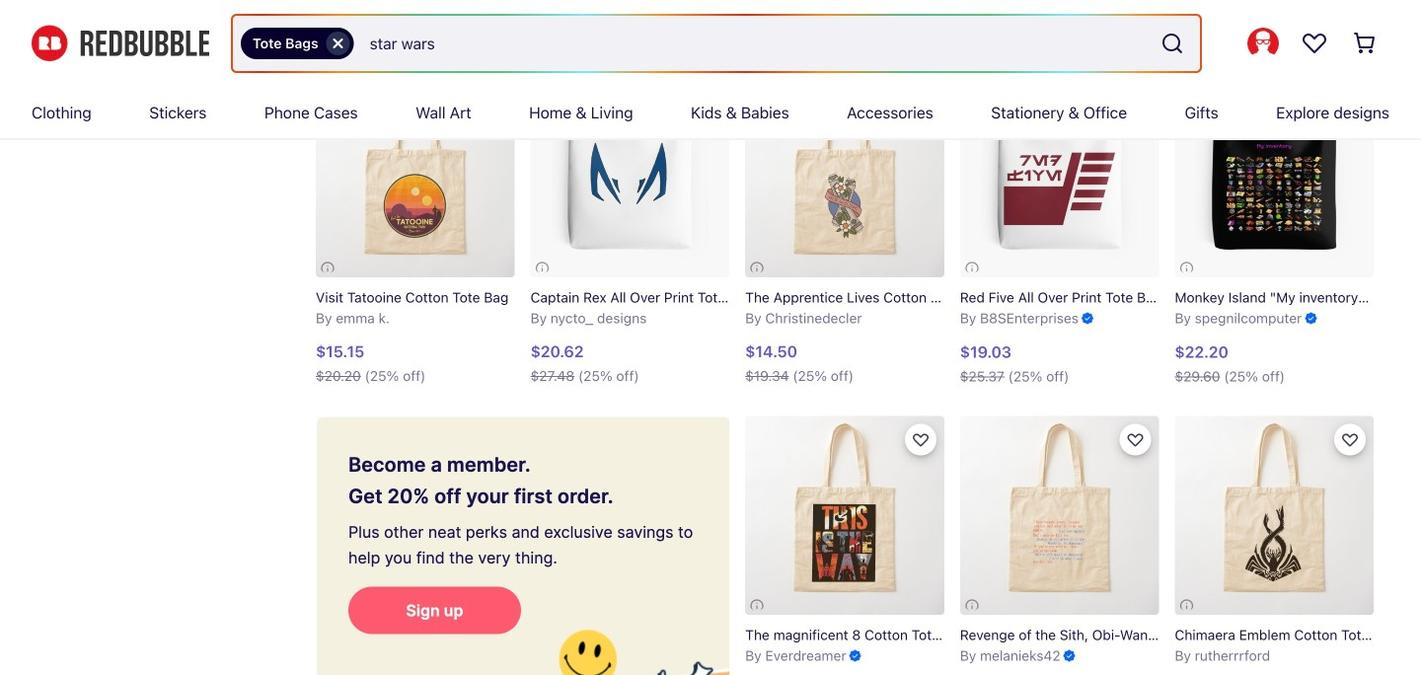 Task type: vqa. For each thing, say whether or not it's contained in the screenshot.
de
no



Task type: describe. For each thing, give the bounding box(es) containing it.
7 menu item from the left
[[847, 87, 934, 138]]

chimaera emblem cotton tote bag image
[[1175, 416, 1374, 615]]

2 menu item from the left
[[149, 87, 207, 138]]

6 menu item from the left
[[691, 87, 790, 138]]

3 menu item from the left
[[264, 87, 358, 138]]

5 menu item from the left
[[529, 87, 633, 138]]

revenge of the sith, obi-wan and anakin quote cotton tote bag image
[[961, 416, 1160, 615]]

visit tatooine cotton tote bag image
[[316, 79, 515, 278]]

8 menu item from the left
[[992, 87, 1128, 138]]

4 menu item from the left
[[416, 87, 472, 138]]

red five all over print tote bag image
[[961, 79, 1160, 278]]

10 menu item from the left
[[1277, 87, 1390, 138]]

monkey island "my inventory" bag all over print tote bag image
[[1175, 79, 1374, 278]]



Task type: locate. For each thing, give the bounding box(es) containing it.
Search term search field
[[354, 16, 1153, 71]]

modal overlay box frame element
[[316, 416, 730, 675]]

None field
[[233, 16, 1201, 71]]

menu item
[[32, 87, 92, 138], [149, 87, 207, 138], [264, 87, 358, 138], [416, 87, 472, 138], [529, 87, 633, 138], [691, 87, 790, 138], [847, 87, 934, 138], [992, 87, 1128, 138], [1185, 87, 1219, 138], [1277, 87, 1390, 138]]

the magnificent 8 cotton tote bag image
[[746, 416, 945, 615]]

1 menu item from the left
[[32, 87, 92, 138]]

menu bar
[[32, 87, 1390, 138]]

the apprentice lives cotton tote bag image
[[746, 79, 945, 278]]

9 menu item from the left
[[1185, 87, 1219, 138]]

captain rex all over print tote bag image
[[531, 79, 730, 278]]



